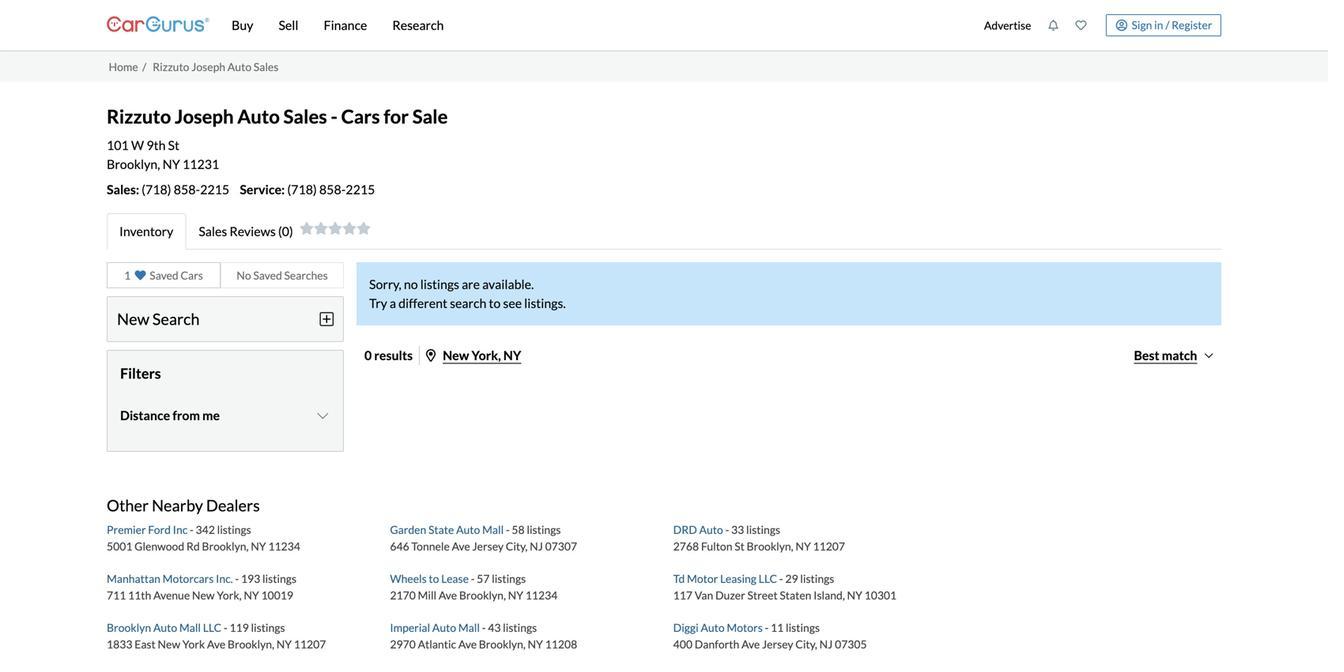 Task type: vqa. For each thing, say whether or not it's contained in the screenshot.
07307
yes



Task type: describe. For each thing, give the bounding box(es) containing it.
inventory
[[119, 224, 173, 239]]

10301
[[865, 589, 897, 602]]

see
[[503, 296, 522, 311]]

new inside manhattan motorcars inc. - 193 listings 711 11th avenue new york, ny 10019
[[192, 589, 215, 602]]

sorry, no listings are available. try a different search to see listings.
[[369, 277, 566, 311]]

43
[[488, 621, 501, 635]]

- inside drd auto - 33 listings 2768 fulton st brooklyn, ny 11207
[[726, 523, 729, 537]]

2 star image from the left
[[314, 222, 328, 235]]

10019
[[261, 589, 293, 602]]

mill
[[418, 589, 437, 602]]

auto inside brooklyn auto mall llc - 119 listings 1833 east new york ave brooklyn, ny 11207
[[153, 621, 177, 635]]

other nearby dealers
[[107, 497, 260, 516]]

service: (718) 858-2215
[[240, 182, 375, 197]]

ford
[[148, 523, 171, 537]]

listings inside td motor leasing llc - 29 listings 117 van duzer street staten island, ny 10301
[[801, 572, 835, 586]]

no
[[237, 269, 251, 282]]

jersey inside the garden state auto mall - 58 listings 646 tonnele ave jersey city, nj 07307
[[472, 540, 504, 553]]

brooklyn, inside wheels to lease - 57 listings 2170 mill ave brooklyn, ny 11234
[[459, 589, 506, 602]]

- inside the garden state auto mall - 58 listings 646 tonnele ave jersey city, nj 07307
[[506, 523, 510, 537]]

new inside dropdown button
[[117, 310, 149, 329]]

no
[[404, 277, 418, 292]]

1 star image from the left
[[300, 222, 314, 235]]

ave for imperial auto mall
[[458, 638, 477, 652]]

listings inside drd auto - 33 listings 2768 fulton st brooklyn, ny 11207
[[746, 523, 781, 537]]

home / rizzuto joseph auto sales
[[109, 60, 279, 73]]

ny inside 101 w 9th st brooklyn, ny 11231
[[163, 156, 180, 172]]

service:
[[240, 182, 285, 197]]

wheels to lease - 57 listings 2170 mill ave brooklyn, ny 11234
[[390, 572, 558, 602]]

sales inside tab list
[[199, 224, 227, 239]]

- inside brooklyn auto mall llc - 119 listings 1833 east new york ave brooklyn, ny 11207
[[224, 621, 228, 635]]

drd auto link
[[673, 523, 726, 537]]

motors
[[727, 621, 763, 635]]

858- for service: (718) 858-2215
[[319, 182, 346, 197]]

leasing
[[720, 572, 757, 586]]

premier ford inc - 342 listings 5001 glenwood rd brooklyn, ny 11234
[[107, 523, 300, 553]]

diggi auto motors - 11 listings 400 danforth ave jersey city, nj 07305
[[673, 621, 867, 652]]

saved cars image
[[1076, 20, 1087, 31]]

342
[[196, 523, 215, 537]]

0 vertical spatial sales
[[254, 60, 279, 73]]

home link
[[109, 60, 138, 73]]

glenwood
[[135, 540, 184, 553]]

101 w 9th st brooklyn, ny 11231
[[107, 138, 219, 172]]

11234 for wheels to lease - 57 listings 2170 mill ave brooklyn, ny 11234
[[526, 589, 558, 602]]

reviews
[[230, 224, 276, 239]]

cargurus logo homepage link link
[[107, 3, 210, 48]]

1 horizontal spatial cars
[[341, 105, 380, 128]]

user icon image
[[1116, 19, 1128, 31]]

brooklyn auto mall llc link
[[107, 621, 224, 635]]

danforth
[[695, 638, 740, 652]]

inventory tab
[[107, 213, 186, 250]]

w
[[131, 138, 144, 153]]

heart image
[[135, 270, 146, 281]]

new search button
[[117, 297, 334, 342]]

research
[[393, 17, 444, 33]]

brooklyn, inside 101 w 9th st brooklyn, ny 11231
[[107, 156, 160, 172]]

119
[[230, 621, 249, 635]]

different
[[399, 296, 448, 311]]

wheels
[[390, 572, 427, 586]]

brooklyn, inside drd auto - 33 listings 2768 fulton st brooklyn, ny 11207
[[747, 540, 794, 553]]

1
[[124, 269, 131, 282]]

try
[[369, 296, 387, 311]]

listings inside brooklyn auto mall llc - 119 listings 1833 east new york ave brooklyn, ny 11207
[[251, 621, 285, 635]]

research button
[[380, 0, 457, 51]]

(718) for service:
[[287, 182, 317, 197]]

- left for
[[331, 105, 338, 128]]

llc for york
[[203, 621, 222, 635]]

garden state auto mall - 58 listings 646 tonnele ave jersey city, nj 07307
[[390, 523, 577, 553]]

sell button
[[266, 0, 311, 51]]

listings inside wheels to lease - 57 listings 2170 mill ave brooklyn, ny 11234
[[492, 572, 526, 586]]

open notifications image
[[1048, 20, 1059, 31]]

st inside 101 w 9th st brooklyn, ny 11231
[[168, 138, 180, 153]]

auto inside the garden state auto mall - 58 listings 646 tonnele ave jersey city, nj 07307
[[456, 523, 480, 537]]

listings inside premier ford inc - 342 listings 5001 glenwood rd brooklyn, ny 11234
[[217, 523, 251, 537]]

premier ford inc link
[[107, 523, 190, 537]]

- inside wheels to lease - 57 listings 2170 mill ave brooklyn, ny 11234
[[471, 572, 475, 586]]

1833
[[107, 638, 132, 652]]

brooklyn, inside brooklyn auto mall llc - 119 listings 1833 east new york ave brooklyn, ny 11207
[[228, 638, 274, 652]]

imperial auto mall - 43 listings 2970 atlantic ave brooklyn, ny 11208
[[390, 621, 577, 652]]

state
[[429, 523, 454, 537]]

2768
[[673, 540, 699, 553]]

motor
[[687, 572, 718, 586]]

58
[[512, 523, 525, 537]]

0 vertical spatial joseph
[[191, 60, 225, 73]]

distance from me
[[120, 408, 220, 424]]

no saved searches
[[237, 269, 328, 282]]

menu bar containing buy
[[210, 0, 976, 51]]

listings inside sorry, no listings are available. try a different search to see listings.
[[421, 277, 459, 292]]

new search
[[117, 310, 200, 329]]

a
[[390, 296, 396, 311]]

ny inside wheels to lease - 57 listings 2170 mill ave brooklyn, ny 11234
[[508, 589, 524, 602]]

search
[[450, 296, 487, 311]]

nearby
[[152, 497, 203, 516]]

ny inside td motor leasing llc - 29 listings 117 van duzer street staten island, ny 10301
[[847, 589, 863, 602]]

sales reviews (0)
[[199, 224, 293, 239]]

manhattan motorcars inc. link
[[107, 572, 235, 586]]

new right 'map marker alt' image
[[443, 348, 469, 363]]

cargurus logo homepage link image
[[107, 3, 210, 48]]

brooklyn, inside premier ford inc - 342 listings 5001 glenwood rd brooklyn, ny 11234
[[202, 540, 249, 553]]

brooklyn auto mall llc - 119 listings 1833 east new york ave brooklyn, ny 11207
[[107, 621, 326, 652]]

11
[[771, 621, 784, 635]]

auto up service:
[[237, 105, 280, 128]]

ave for wheels to lease
[[439, 589, 457, 602]]

rd
[[187, 540, 200, 553]]

garden state auto mall link
[[390, 523, 506, 537]]

sales: (718) 858-2215
[[107, 182, 230, 197]]

york, inside manhattan motorcars inc. - 193 listings 711 11th avenue new york, ny 10019
[[217, 589, 242, 602]]

11208
[[545, 638, 577, 652]]

saved cars
[[150, 269, 203, 282]]

sorry,
[[369, 277, 402, 292]]

distance
[[120, 408, 170, 424]]

listings.
[[524, 296, 566, 311]]

east
[[135, 638, 156, 652]]

jersey inside diggi auto motors - 11 listings 400 danforth ave jersey city, nj 07305
[[762, 638, 794, 652]]

11231
[[183, 156, 219, 172]]

mall for imperial auto mall - 43 listings 2970 atlantic ave brooklyn, ny 11208
[[459, 621, 480, 635]]

57
[[477, 572, 490, 586]]

available.
[[482, 277, 534, 292]]

0 horizontal spatial /
[[142, 60, 146, 73]]

buy button
[[219, 0, 266, 51]]

results
[[374, 348, 413, 363]]

auto inside drd auto - 33 listings 2768 fulton st brooklyn, ny 11207
[[699, 523, 723, 537]]

ny down see
[[504, 348, 521, 363]]

duzer
[[716, 589, 746, 602]]

sell
[[279, 17, 299, 33]]

island,
[[814, 589, 845, 602]]

mall for brooklyn auto mall llc - 119 listings 1833 east new york ave brooklyn, ny 11207
[[179, 621, 201, 635]]

33
[[732, 523, 744, 537]]

07305
[[835, 638, 867, 652]]



Task type: locate. For each thing, give the bounding box(es) containing it.
858- right service:
[[319, 182, 346, 197]]

0 vertical spatial nj
[[530, 540, 543, 553]]

listings up 10019
[[263, 572, 297, 586]]

sign in / register menu item
[[1095, 14, 1222, 36]]

- left the 57
[[471, 572, 475, 586]]

(718) right sales:
[[142, 182, 171, 197]]

ave right atlantic
[[458, 638, 477, 652]]

york, down search
[[472, 348, 501, 363]]

searches
[[284, 269, 328, 282]]

1 vertical spatial 11234
[[526, 589, 558, 602]]

nj left 07307
[[530, 540, 543, 553]]

400
[[673, 638, 693, 652]]

ave inside "imperial auto mall - 43 listings 2970 atlantic ave brooklyn, ny 11208"
[[458, 638, 477, 652]]

advertise
[[984, 19, 1032, 32]]

0 horizontal spatial nj
[[530, 540, 543, 553]]

saved right no
[[253, 269, 282, 282]]

to up mill
[[429, 572, 439, 586]]

193
[[241, 572, 260, 586]]

1 horizontal spatial sales
[[254, 60, 279, 73]]

avenue
[[153, 589, 190, 602]]

1 vertical spatial york,
[[217, 589, 242, 602]]

9th
[[147, 138, 166, 153]]

1 vertical spatial /
[[142, 60, 146, 73]]

mall left 58
[[482, 523, 504, 537]]

listings down dealers
[[217, 523, 251, 537]]

07307
[[545, 540, 577, 553]]

ave inside wheels to lease - 57 listings 2170 mill ave brooklyn, ny 11234
[[439, 589, 457, 602]]

/ right in
[[1166, 18, 1170, 31]]

0 vertical spatial to
[[489, 296, 501, 311]]

0 vertical spatial jersey
[[472, 540, 504, 553]]

brooklyn, down 342 at the bottom left of page
[[202, 540, 249, 553]]

ave
[[452, 540, 470, 553], [439, 589, 457, 602], [207, 638, 226, 652], [458, 638, 477, 652], [742, 638, 760, 652]]

cars left for
[[341, 105, 380, 128]]

rizzuto up w
[[107, 105, 171, 128]]

0 vertical spatial rizzuto
[[153, 60, 189, 73]]

(718) right service:
[[287, 182, 317, 197]]

- inside premier ford inc - 342 listings 5001 glenwood rd brooklyn, ny 11234
[[190, 523, 194, 537]]

star image
[[328, 222, 342, 235], [342, 222, 356, 235]]

1 vertical spatial cars
[[181, 269, 203, 282]]

11234 inside premier ford inc - 342 listings 5001 glenwood rd brooklyn, ny 11234
[[268, 540, 300, 553]]

(0)
[[278, 224, 293, 239]]

1 vertical spatial rizzuto
[[107, 105, 171, 128]]

858- for sales: (718) 858-2215
[[174, 182, 200, 197]]

llc for street
[[759, 572, 777, 586]]

brooklyn, down the 57
[[459, 589, 506, 602]]

city, inside diggi auto motors - 11 listings 400 danforth ave jersey city, nj 07305
[[796, 638, 818, 652]]

2215 for service: (718) 858-2215
[[346, 182, 375, 197]]

1 vertical spatial st
[[735, 540, 745, 553]]

ny up "imperial auto mall - 43 listings 2970 atlantic ave brooklyn, ny 11208"
[[508, 589, 524, 602]]

search
[[152, 310, 200, 329]]

tab list containing inventory
[[107, 213, 1222, 250]]

0 horizontal spatial york,
[[217, 589, 242, 602]]

ny inside manhattan motorcars inc. - 193 listings 711 11th avenue new york, ny 10019
[[244, 589, 259, 602]]

646
[[390, 540, 409, 553]]

0 vertical spatial 11207
[[813, 540, 845, 553]]

brooklyn,
[[107, 156, 160, 172], [202, 540, 249, 553], [747, 540, 794, 553], [459, 589, 506, 602], [228, 638, 274, 652], [479, 638, 526, 652]]

0 horizontal spatial 11234
[[268, 540, 300, 553]]

wheels to lease link
[[390, 572, 471, 586]]

1 vertical spatial 11207
[[294, 638, 326, 652]]

fulton
[[701, 540, 733, 553]]

llc inside brooklyn auto mall llc - 119 listings 1833 east new york ave brooklyn, ny 11207
[[203, 621, 222, 635]]

- left 29
[[780, 572, 783, 586]]

listings right "11"
[[786, 621, 820, 635]]

11234 inside wheels to lease - 57 listings 2170 mill ave brooklyn, ny 11234
[[526, 589, 558, 602]]

1 horizontal spatial llc
[[759, 572, 777, 586]]

manhattan
[[107, 572, 161, 586]]

rizzuto down cargurus logo homepage link link
[[153, 60, 189, 73]]

sales left the reviews
[[199, 224, 227, 239]]

st
[[168, 138, 180, 153], [735, 540, 745, 553]]

- left 43
[[482, 621, 486, 635]]

1 vertical spatial llc
[[203, 621, 222, 635]]

sales up service: (718) 858-2215
[[284, 105, 327, 128]]

1 saved from the left
[[150, 269, 179, 282]]

brooklyn, inside "imperial auto mall - 43 listings 2970 atlantic ave brooklyn, ny 11208"
[[479, 638, 526, 652]]

1 star image from the left
[[328, 222, 342, 235]]

- right inc
[[190, 523, 194, 537]]

to inside sorry, no listings are available. try a different search to see listings.
[[489, 296, 501, 311]]

menu bar
[[210, 0, 976, 51]]

nj inside the garden state auto mall - 58 listings 646 tonnele ave jersey city, nj 07307
[[530, 540, 543, 553]]

sales
[[254, 60, 279, 73], [284, 105, 327, 128], [199, 224, 227, 239]]

brooklyn, down 119
[[228, 638, 274, 652]]

0 vertical spatial st
[[168, 138, 180, 153]]

1 2215 from the left
[[200, 182, 230, 197]]

listings up island,
[[801, 572, 835, 586]]

11207
[[813, 540, 845, 553], [294, 638, 326, 652]]

tab list
[[107, 213, 1222, 250]]

joseph up 11231
[[175, 105, 234, 128]]

0 horizontal spatial (718)
[[142, 182, 171, 197]]

0 vertical spatial york,
[[472, 348, 501, 363]]

filters
[[120, 365, 161, 382]]

2 horizontal spatial sales
[[284, 105, 327, 128]]

new inside brooklyn auto mall llc - 119 listings 1833 east new york ave brooklyn, ny 11207
[[158, 638, 180, 652]]

new left search
[[117, 310, 149, 329]]

mall left 43
[[459, 621, 480, 635]]

ny inside premier ford inc - 342 listings 5001 glenwood rd brooklyn, ny 11234
[[251, 540, 266, 553]]

0 horizontal spatial 858-
[[174, 182, 200, 197]]

2 vertical spatial sales
[[199, 224, 227, 239]]

11234 for premier ford inc - 342 listings 5001 glenwood rd brooklyn, ny 11234
[[268, 540, 300, 553]]

brooklyn, up 29
[[747, 540, 794, 553]]

ny
[[163, 156, 180, 172], [504, 348, 521, 363], [251, 540, 266, 553], [796, 540, 811, 553], [244, 589, 259, 602], [508, 589, 524, 602], [847, 589, 863, 602], [277, 638, 292, 652], [528, 638, 543, 652]]

2 horizontal spatial mall
[[482, 523, 504, 537]]

listings right the 57
[[492, 572, 526, 586]]

2 saved from the left
[[253, 269, 282, 282]]

home
[[109, 60, 138, 73]]

distance from me button
[[120, 396, 331, 436]]

jersey up the 57
[[472, 540, 504, 553]]

0 horizontal spatial sales
[[199, 224, 227, 239]]

listings right 43
[[503, 621, 537, 635]]

auto up danforth
[[701, 621, 725, 635]]

sign in / register
[[1132, 18, 1213, 31]]

- inside "imperial auto mall - 43 listings 2970 atlantic ave brooklyn, ny 11208"
[[482, 621, 486, 635]]

brooklyn
[[107, 621, 151, 635]]

llc
[[759, 572, 777, 586], [203, 621, 222, 635]]

ave inside diggi auto motors - 11 listings 400 danforth ave jersey city, nj 07305
[[742, 638, 760, 652]]

ny up 193 on the bottom of the page
[[251, 540, 266, 553]]

1 vertical spatial to
[[429, 572, 439, 586]]

diggi
[[673, 621, 699, 635]]

ave down the garden state auto mall link
[[452, 540, 470, 553]]

auto up atlantic
[[432, 621, 456, 635]]

td
[[673, 572, 685, 586]]

0 vertical spatial cars
[[341, 105, 380, 128]]

0 vertical spatial city,
[[506, 540, 528, 553]]

- right the inc.
[[235, 572, 239, 586]]

1 horizontal spatial jersey
[[762, 638, 794, 652]]

29
[[786, 572, 798, 586]]

sale
[[413, 105, 448, 128]]

ny inside brooklyn auto mall llc - 119 listings 1833 east new york ave brooklyn, ny 11207
[[277, 638, 292, 652]]

saved
[[150, 269, 179, 282], [253, 269, 282, 282]]

city, down 58
[[506, 540, 528, 553]]

sign
[[1132, 18, 1153, 31]]

staten
[[780, 589, 812, 602]]

to inside wheels to lease - 57 listings 2170 mill ave brooklyn, ny 11234
[[429, 572, 439, 586]]

premier
[[107, 523, 146, 537]]

manhattan motorcars inc. - 193 listings 711 11th avenue new york, ny 10019
[[107, 572, 297, 602]]

0 results
[[365, 348, 413, 363]]

/
[[1166, 18, 1170, 31], [142, 60, 146, 73]]

1 horizontal spatial to
[[489, 296, 501, 311]]

mall up york
[[179, 621, 201, 635]]

1 horizontal spatial mall
[[459, 621, 480, 635]]

1 horizontal spatial 11207
[[813, 540, 845, 553]]

listings right 119
[[251, 621, 285, 635]]

/ inside menu item
[[1166, 18, 1170, 31]]

0 vertical spatial /
[[1166, 18, 1170, 31]]

garden
[[390, 523, 426, 537]]

0 vertical spatial 11234
[[268, 540, 300, 553]]

star image
[[300, 222, 314, 235], [314, 222, 328, 235], [356, 222, 371, 235]]

auto up fulton
[[699, 523, 723, 537]]

ave down motors
[[742, 638, 760, 652]]

1 vertical spatial jersey
[[762, 638, 794, 652]]

2 858- from the left
[[319, 182, 346, 197]]

3 star image from the left
[[356, 222, 371, 235]]

llc up street
[[759, 572, 777, 586]]

york, down the inc.
[[217, 589, 242, 602]]

1 vertical spatial city,
[[796, 638, 818, 652]]

ave inside the garden state auto mall - 58 listings 646 tonnele ave jersey city, nj 07307
[[452, 540, 470, 553]]

nj inside diggi auto motors - 11 listings 400 danforth ave jersey city, nj 07305
[[820, 638, 833, 652]]

other
[[107, 497, 149, 516]]

td motor leasing llc link
[[673, 572, 780, 586]]

117
[[673, 589, 693, 602]]

lease
[[441, 572, 469, 586]]

brooklyn, down 43
[[479, 638, 526, 652]]

ave down lease on the bottom left of the page
[[439, 589, 457, 602]]

finance
[[324, 17, 367, 33]]

plus square image
[[320, 311, 334, 327]]

- inside manhattan motorcars inc. - 193 listings 711 11th avenue new york, ny 10019
[[235, 572, 239, 586]]

listings up 07307
[[527, 523, 561, 537]]

are
[[462, 277, 480, 292]]

sales down sell dropdown button in the top left of the page
[[254, 60, 279, 73]]

city,
[[506, 540, 528, 553], [796, 638, 818, 652]]

/ right the home at the left top of page
[[142, 60, 146, 73]]

ny left 11208
[[528, 638, 543, 652]]

11th
[[128, 589, 151, 602]]

ave for diggi auto motors
[[742, 638, 760, 652]]

1 horizontal spatial st
[[735, 540, 745, 553]]

motorcars
[[163, 572, 214, 586]]

1 vertical spatial sales
[[284, 105, 327, 128]]

drd auto - 33 listings 2768 fulton st brooklyn, ny 11207
[[673, 523, 845, 553]]

1 858- from the left
[[174, 182, 200, 197]]

1 horizontal spatial city,
[[796, 638, 818, 652]]

ny up 29
[[796, 540, 811, 553]]

1 horizontal spatial york,
[[472, 348, 501, 363]]

ny down 193 on the bottom of the page
[[244, 589, 259, 602]]

0 horizontal spatial cars
[[181, 269, 203, 282]]

0 horizontal spatial 2215
[[200, 182, 230, 197]]

mall
[[482, 523, 504, 537], [179, 621, 201, 635], [459, 621, 480, 635]]

1 horizontal spatial saved
[[253, 269, 282, 282]]

listings up different
[[421, 277, 459, 292]]

0 horizontal spatial st
[[168, 138, 180, 153]]

auto up the east
[[153, 621, 177, 635]]

1 horizontal spatial (718)
[[287, 182, 317, 197]]

new down brooklyn auto mall llc link
[[158, 638, 180, 652]]

11234 down 07307
[[526, 589, 558, 602]]

city, inside the garden state auto mall - 58 listings 646 tonnele ave jersey city, nj 07307
[[506, 540, 528, 553]]

2215 for sales: (718) 858-2215
[[200, 182, 230, 197]]

0 horizontal spatial 11207
[[294, 638, 326, 652]]

858- down 11231
[[174, 182, 200, 197]]

0 horizontal spatial saved
[[150, 269, 179, 282]]

0 horizontal spatial jersey
[[472, 540, 504, 553]]

ave inside brooklyn auto mall llc - 119 listings 1833 east new york ave brooklyn, ny 11207
[[207, 638, 226, 652]]

listings inside the garden state auto mall - 58 listings 646 tonnele ave jersey city, nj 07307
[[527, 523, 561, 537]]

- left 33
[[726, 523, 729, 537]]

1 (718) from the left
[[142, 182, 171, 197]]

brooklyn, down w
[[107, 156, 160, 172]]

1 horizontal spatial 11234
[[526, 589, 558, 602]]

listings inside "imperial auto mall - 43 listings 2970 atlantic ave brooklyn, ny 11208"
[[503, 621, 537, 635]]

map marker alt image
[[426, 349, 436, 362]]

st down 33
[[735, 540, 745, 553]]

joseph
[[191, 60, 225, 73], [175, 105, 234, 128]]

cars up search
[[181, 269, 203, 282]]

nj left 07305
[[820, 638, 833, 652]]

saved right heart 'icon'
[[150, 269, 179, 282]]

listings right 33
[[746, 523, 781, 537]]

chevron down image
[[315, 410, 331, 422]]

11234 up 10019
[[268, 540, 300, 553]]

auto down buy popup button
[[228, 60, 252, 73]]

inc.
[[216, 572, 233, 586]]

new
[[117, 310, 149, 329], [443, 348, 469, 363], [192, 589, 215, 602], [158, 638, 180, 652]]

- left "11"
[[765, 621, 769, 635]]

jersey down "11"
[[762, 638, 794, 652]]

listings inside manhattan motorcars inc. - 193 listings 711 11th avenue new york, ny 10019
[[263, 572, 297, 586]]

(718) for sales:
[[142, 182, 171, 197]]

new york, ny
[[443, 348, 521, 363]]

new down motorcars
[[192, 589, 215, 602]]

tonnele
[[412, 540, 450, 553]]

2 2215 from the left
[[346, 182, 375, 197]]

0 horizontal spatial city,
[[506, 540, 528, 553]]

st inside drd auto - 33 listings 2768 fulton st brooklyn, ny 11207
[[735, 540, 745, 553]]

711
[[107, 589, 126, 602]]

ny down 10019
[[277, 638, 292, 652]]

ny down 9th
[[163, 156, 180, 172]]

menu
[[976, 3, 1222, 47]]

sales:
[[107, 182, 139, 197]]

van
[[695, 589, 714, 602]]

1 horizontal spatial 2215
[[346, 182, 375, 197]]

0 horizontal spatial mall
[[179, 621, 201, 635]]

- inside diggi auto motors - 11 listings 400 danforth ave jersey city, nj 07305
[[765, 621, 769, 635]]

1 vertical spatial nj
[[820, 638, 833, 652]]

buy
[[232, 17, 253, 33]]

11207 inside drd auto - 33 listings 2768 fulton st brooklyn, ny 11207
[[813, 540, 845, 553]]

mall inside "imperial auto mall - 43 listings 2970 atlantic ave brooklyn, ny 11208"
[[459, 621, 480, 635]]

menu containing sign in / register
[[976, 3, 1222, 47]]

auto inside diggi auto motors - 11 listings 400 danforth ave jersey city, nj 07305
[[701, 621, 725, 635]]

st right 9th
[[168, 138, 180, 153]]

finance button
[[311, 0, 380, 51]]

0 horizontal spatial to
[[429, 572, 439, 586]]

mall inside brooklyn auto mall llc - 119 listings 1833 east new york ave brooklyn, ny 11207
[[179, 621, 201, 635]]

1 horizontal spatial 858-
[[319, 182, 346, 197]]

imperial
[[390, 621, 430, 635]]

1 vertical spatial joseph
[[175, 105, 234, 128]]

joseph down buy popup button
[[191, 60, 225, 73]]

- left 58
[[506, 523, 510, 537]]

1 horizontal spatial nj
[[820, 638, 833, 652]]

imperial auto mall link
[[390, 621, 482, 635]]

ny inside "imperial auto mall - 43 listings 2970 atlantic ave brooklyn, ny 11208"
[[528, 638, 543, 652]]

- left 119
[[224, 621, 228, 635]]

llc inside td motor leasing llc - 29 listings 117 van duzer street staten island, ny 10301
[[759, 572, 777, 586]]

2 star image from the left
[[342, 222, 356, 235]]

listings inside diggi auto motors - 11 listings 400 danforth ave jersey city, nj 07305
[[786, 621, 820, 635]]

city, left 07305
[[796, 638, 818, 652]]

mall inside the garden state auto mall - 58 listings 646 tonnele ave jersey city, nj 07307
[[482, 523, 504, 537]]

ave right york
[[207, 638, 226, 652]]

2 (718) from the left
[[287, 182, 317, 197]]

auto right state
[[456, 523, 480, 537]]

auto inside "imperial auto mall - 43 listings 2970 atlantic ave brooklyn, ny 11208"
[[432, 621, 456, 635]]

- inside td motor leasing llc - 29 listings 117 van duzer street staten island, ny 10301
[[780, 572, 783, 586]]

to left see
[[489, 296, 501, 311]]

me
[[202, 408, 220, 424]]

0 vertical spatial llc
[[759, 572, 777, 586]]

ny inside drd auto - 33 listings 2768 fulton st brooklyn, ny 11207
[[796, 540, 811, 553]]

1 horizontal spatial /
[[1166, 18, 1170, 31]]

11207 inside brooklyn auto mall llc - 119 listings 1833 east new york ave brooklyn, ny 11207
[[294, 638, 326, 652]]

llc up york
[[203, 621, 222, 635]]

ny right island,
[[847, 589, 863, 602]]

jersey
[[472, 540, 504, 553], [762, 638, 794, 652]]

0 horizontal spatial llc
[[203, 621, 222, 635]]



